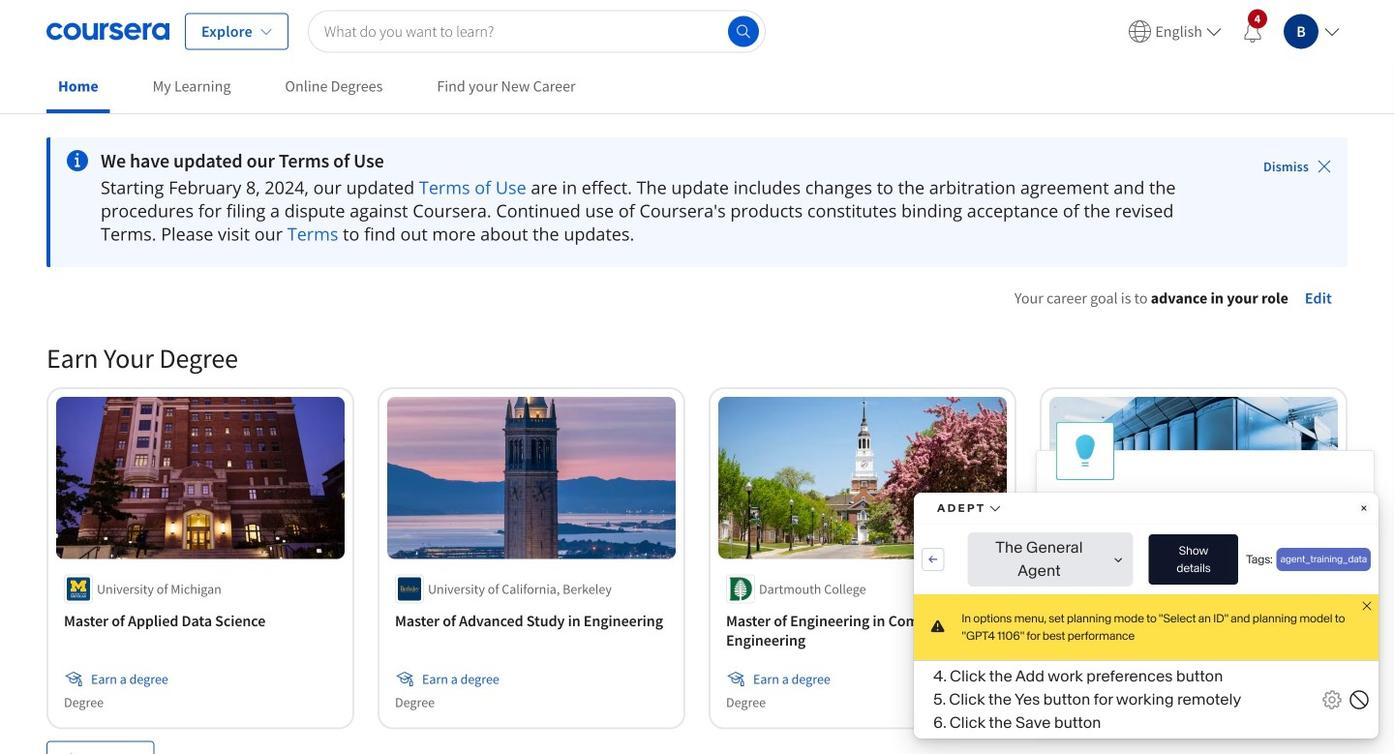 Task type: vqa. For each thing, say whether or not it's contained in the screenshot.
search field
yes



Task type: describe. For each thing, give the bounding box(es) containing it.
earn your degree collection element
[[35, 310, 1360, 754]]

alice element
[[1036, 422, 1375, 735]]

coursera image
[[46, 16, 169, 47]]



Task type: locate. For each thing, give the bounding box(es) containing it.
lightbulb tip image
[[1075, 434, 1096, 468]]

information: we have updated our terms of use element
[[101, 149, 1210, 172]]

What do you want to learn? text field
[[308, 10, 766, 53]]

help center image
[[1344, 704, 1367, 727]]

menu
[[1111, 69, 1348, 451]]

None search field
[[308, 10, 766, 53]]



